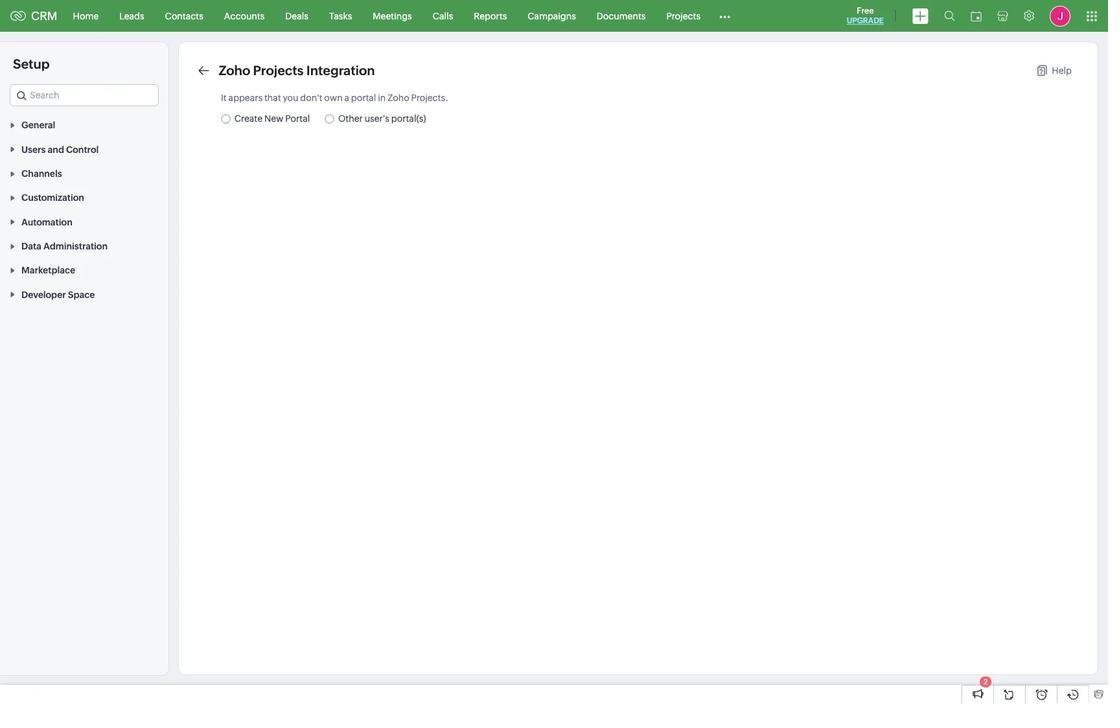 Task type: locate. For each thing, give the bounding box(es) containing it.
don't
[[300, 93, 322, 103]]

automation button
[[0, 210, 168, 234]]

search element
[[936, 0, 963, 32]]

profile image
[[1050, 6, 1071, 26]]

home
[[73, 11, 99, 21]]

deals link
[[275, 0, 319, 31]]

other user's portal(s)
[[338, 114, 426, 124]]

projects.
[[411, 93, 448, 103]]

developer
[[21, 290, 66, 300]]

own
[[324, 93, 343, 103]]

data
[[21, 241, 41, 251]]

integration
[[306, 63, 375, 78]]

other
[[338, 114, 363, 124]]

2
[[984, 678, 988, 686]]

None field
[[10, 84, 159, 106]]

accounts link
[[214, 0, 275, 31]]

customization
[[21, 193, 84, 203]]

user's
[[365, 114, 389, 124]]

1 vertical spatial zoho
[[388, 93, 409, 103]]

0 horizontal spatial projects
[[253, 63, 304, 78]]

a
[[344, 93, 349, 103]]

zoho up it
[[219, 63, 250, 78]]

marketplace button
[[0, 258, 168, 282]]

channels button
[[0, 161, 168, 185]]

create menu element
[[905, 0, 936, 31]]

campaigns
[[528, 11, 576, 21]]

calls link
[[422, 0, 464, 31]]

projects
[[667, 11, 701, 21], [253, 63, 304, 78]]

projects up that
[[253, 63, 304, 78]]

projects left other modules field on the right top
[[667, 11, 701, 21]]

reports link
[[464, 0, 517, 31]]

0 horizontal spatial zoho
[[219, 63, 250, 78]]

developer space
[[21, 290, 95, 300]]

campaigns link
[[517, 0, 586, 31]]

it
[[221, 93, 227, 103]]

reports
[[474, 11, 507, 21]]

projects link
[[656, 0, 711, 31]]

1 horizontal spatial projects
[[667, 11, 701, 21]]

profile element
[[1042, 0, 1078, 31]]

zoho right in at the left top
[[388, 93, 409, 103]]

1 horizontal spatial zoho
[[388, 93, 409, 103]]

deals
[[285, 11, 308, 21]]

general button
[[0, 113, 168, 137]]

leads
[[119, 11, 144, 21]]

setup
[[13, 56, 50, 71]]

free upgrade
[[847, 6, 884, 25]]

accounts
[[224, 11, 265, 21]]

portal(s)
[[391, 114, 426, 124]]

zoho
[[219, 63, 250, 78], [388, 93, 409, 103]]

calls
[[433, 11, 453, 21]]

zoho projects integration
[[219, 63, 375, 78]]

tasks
[[329, 11, 352, 21]]

documents
[[597, 11, 646, 21]]

free
[[857, 6, 874, 16]]



Task type: describe. For each thing, give the bounding box(es) containing it.
search image
[[944, 10, 955, 21]]

tasks link
[[319, 0, 362, 31]]

meetings link
[[362, 0, 422, 31]]

it appears that you don't own a portal in zoho projects.
[[221, 93, 448, 103]]

upgrade
[[847, 16, 884, 25]]

in
[[378, 93, 386, 103]]

create
[[235, 114, 263, 124]]

portal
[[351, 93, 376, 103]]

1 vertical spatial projects
[[253, 63, 304, 78]]

create menu image
[[912, 8, 929, 24]]

documents link
[[586, 0, 656, 31]]

appears
[[229, 93, 263, 103]]

general
[[21, 120, 55, 130]]

0 vertical spatial zoho
[[219, 63, 250, 78]]

leads link
[[109, 0, 155, 31]]

0 vertical spatial projects
[[667, 11, 701, 21]]

customization button
[[0, 185, 168, 210]]

Other Modules field
[[711, 6, 739, 26]]

control
[[66, 144, 99, 155]]

portal
[[285, 114, 310, 124]]

help
[[1052, 65, 1072, 76]]

automation
[[21, 217, 72, 227]]

crm
[[31, 9, 57, 23]]

channels
[[21, 169, 62, 179]]

users and control button
[[0, 137, 168, 161]]

administration
[[43, 241, 108, 251]]

you
[[283, 93, 298, 103]]

new
[[264, 114, 283, 124]]

Search text field
[[10, 85, 158, 106]]

and
[[48, 144, 64, 155]]

contacts
[[165, 11, 203, 21]]

home link
[[63, 0, 109, 31]]

developer space button
[[0, 282, 168, 306]]

meetings
[[373, 11, 412, 21]]

calendar image
[[971, 11, 982, 21]]

space
[[68, 290, 95, 300]]

data administration
[[21, 241, 108, 251]]

marketplace
[[21, 265, 75, 276]]

data administration button
[[0, 234, 168, 258]]

crm link
[[10, 9, 57, 23]]

users
[[21, 144, 46, 155]]

create new portal
[[235, 114, 310, 124]]

contacts link
[[155, 0, 214, 31]]

users and control
[[21, 144, 99, 155]]

that
[[264, 93, 281, 103]]



Task type: vqa. For each thing, say whether or not it's contained in the screenshot.
the
no



